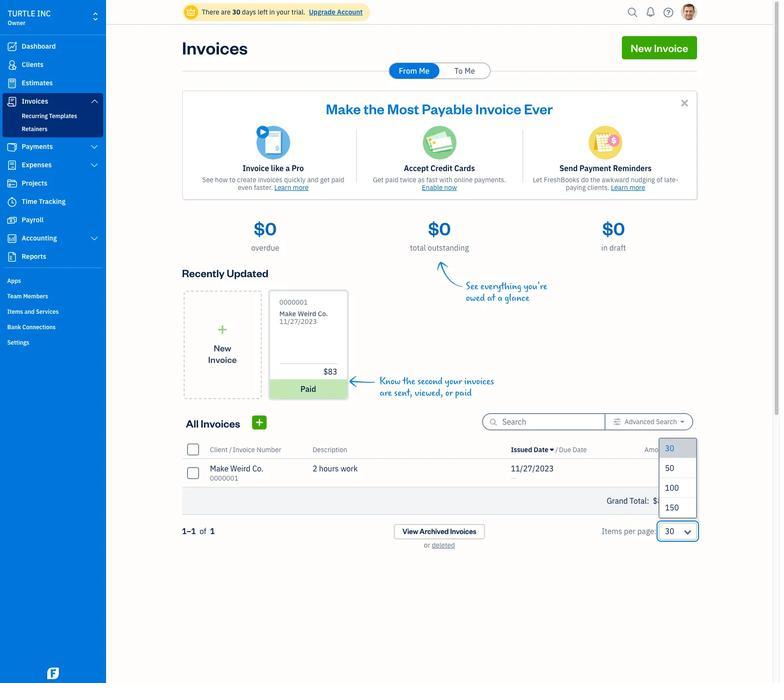 Task type: describe. For each thing, give the bounding box(es) containing it.
freshbooks image
[[45, 668, 61, 680]]

due date link
[[560, 446, 587, 454]]

accept credit cards get paid twice as fast with online payments. enable now
[[373, 164, 507, 192]]

hours
[[319, 464, 339, 474]]

bank
[[7, 324, 21, 331]]

credit
[[431, 164, 453, 173]]

2 / from the left
[[556, 446, 559, 454]]

projects link
[[2, 175, 103, 193]]

invoice like a pro
[[243, 164, 304, 173]]

invoices for paid
[[465, 376, 494, 388]]

estimates
[[22, 79, 53, 87]]

page:
[[638, 527, 657, 537]]

team
[[7, 293, 22, 300]]

$0 in draft
[[602, 217, 627, 253]]

make weird co. 0000001
[[210, 464, 264, 483]]

now
[[445, 183, 457, 192]]

nudging
[[631, 176, 656, 184]]

amount / status
[[645, 446, 694, 454]]

issued date link
[[511, 446, 556, 454]]

dashboard
[[22, 42, 56, 51]]

chevron large down image for payments
[[90, 143, 99, 151]]

expense image
[[6, 161, 18, 170]]

recurring templates link
[[4, 111, 101, 122]]

apps link
[[2, 274, 103, 288]]

like
[[271, 164, 284, 173]]

know the second your invoices are sent, viewed, or paid
[[380, 376, 494, 399]]

invoices for even
[[258, 176, 283, 184]]

invoice like a pro image
[[257, 126, 290, 160]]

dashboard link
[[2, 38, 103, 55]]

owner
[[8, 19, 26, 27]]

settings
[[7, 339, 29, 347]]

online
[[454, 176, 473, 184]]

faster.
[[254, 183, 273, 192]]

recurring templates
[[22, 112, 77, 120]]

1–1 of 1
[[182, 527, 215, 537]]

the inside let freshbooks do the awkward nudging of late- paying clients.
[[591, 176, 601, 184]]

accept credit cards image
[[423, 126, 457, 160]]

1 horizontal spatial new
[[631, 41, 652, 55]]

clients
[[22, 60, 44, 69]]

more for invoice like a pro
[[293, 183, 309, 192]]

client / invoice number
[[210, 446, 281, 454]]

items for items per page:
[[602, 527, 623, 537]]

cards
[[455, 164, 475, 173]]

0 vertical spatial $83.19
[[668, 464, 694, 474]]

50
[[666, 464, 675, 473]]

clients.
[[588, 183, 610, 192]]

2 hours work
[[313, 464, 358, 474]]

sent,
[[395, 388, 413, 399]]

caretdown image
[[681, 418, 685, 426]]

$83.19 paid
[[668, 464, 694, 485]]

you're
[[524, 281, 548, 292]]

0000001 inside 0000001 make weird co. 11/27/2023
[[280, 298, 308, 307]]

invoice down 'go to help' icon
[[655, 41, 689, 55]]

invoice up create
[[243, 164, 269, 173]]

paid inside see how to create invoices quickly and get paid even faster.
[[332, 176, 345, 184]]

payments.
[[475, 176, 507, 184]]

1
[[210, 527, 215, 537]]

dashboard image
[[6, 42, 18, 52]]

invoices inside view archived invoices or deleted
[[451, 527, 477, 537]]

see for see how to create invoices quickly and get paid even faster.
[[202, 176, 214, 184]]

paid inside $83.19 paid
[[676, 476, 690, 485]]

settings link
[[2, 335, 103, 350]]

$0 overdue
[[251, 217, 280, 253]]

accounting
[[22, 234, 57, 243]]

make for make the most payable invoice ever
[[326, 99, 361, 118]]

let
[[533, 176, 543, 184]]

recently updated
[[182, 266, 269, 280]]

client image
[[6, 60, 18, 70]]

in inside $0 in draft
[[602, 243, 608, 253]]

team members
[[7, 293, 48, 300]]

30 for list box containing 30
[[666, 444, 675, 454]]

settings image
[[614, 418, 622, 426]]

to
[[455, 66, 463, 76]]

$0 for $0 in draft
[[603, 217, 626, 240]]

estimates link
[[2, 75, 103, 92]]

trial.
[[292, 8, 306, 16]]

archived
[[420, 527, 449, 537]]

advanced search button
[[606, 415, 693, 430]]

invoice image
[[6, 97, 18, 107]]

apps
[[7, 277, 21, 285]]

most
[[388, 99, 420, 118]]

make inside 0000001 make weird co. 11/27/2023
[[280, 310, 296, 319]]

/ for amount
[[671, 446, 673, 454]]

all
[[186, 417, 199, 430]]

glance
[[505, 293, 530, 304]]

estimate image
[[6, 79, 18, 88]]

grand total : $83.19 usd
[[607, 497, 694, 506]]

11/27/2023 inside 0000001 make weird co. 11/27/2023
[[280, 318, 317, 326]]

chevron large down image for invoices
[[90, 97, 99, 105]]

view archived invoices link
[[394, 525, 486, 540]]

weird inside 0000001 make weird co. 11/27/2023
[[298, 310, 317, 319]]

your inside know the second your invoices are sent, viewed, or paid
[[445, 376, 463, 388]]

items and services link
[[2, 305, 103, 319]]

payable
[[422, 99, 473, 118]]

learn more for a
[[275, 183, 309, 192]]

crown image
[[186, 7, 196, 17]]

members
[[23, 293, 48, 300]]

invoice right client link
[[233, 446, 255, 454]]

to me link
[[440, 63, 490, 79]]

payments link
[[2, 139, 103, 156]]

$83
[[324, 367, 338, 377]]

report image
[[6, 252, 18, 262]]

days
[[242, 8, 256, 16]]

paid inside accept credit cards get paid twice as fast with online payments. enable now
[[386, 176, 399, 184]]

2
[[313, 464, 318, 474]]

1 vertical spatial new
[[214, 342, 232, 353]]

quickly
[[284, 176, 306, 184]]

add invoice image
[[255, 417, 264, 429]]

see for see everything you're owed at a glance
[[466, 281, 479, 292]]

status link
[[674, 446, 694, 454]]

0 vertical spatial 30
[[232, 8, 241, 16]]

of inside let freshbooks do the awkward nudging of late- paying clients.
[[657, 176, 663, 184]]

invoices inside main 'element'
[[22, 97, 48, 106]]

enable
[[422, 183, 443, 192]]

view
[[403, 527, 419, 537]]

main element
[[0, 0, 130, 684]]

co. inside make weird co. 0000001
[[253, 464, 264, 474]]

everything
[[481, 281, 522, 292]]

accounting link
[[2, 230, 103, 248]]

let freshbooks do the awkward nudging of late- paying clients.
[[533, 176, 679, 192]]

there
[[202, 8, 220, 16]]

new invoice link for know the second your invoices are sent, viewed, or paid
[[184, 291, 262, 400]]

amount
[[645, 446, 669, 454]]

get
[[320, 176, 330, 184]]

description link
[[313, 446, 348, 454]]

as
[[418, 176, 425, 184]]

$0 for $0 overdue
[[254, 217, 277, 240]]

deleted
[[432, 541, 455, 550]]



Task type: locate. For each thing, give the bounding box(es) containing it.
date left caretdown image
[[534, 446, 549, 454]]

0 vertical spatial or
[[446, 388, 453, 399]]

and left get
[[307, 176, 319, 184]]

invoices
[[182, 36, 248, 59], [22, 97, 48, 106], [201, 417, 240, 430], [451, 527, 477, 537]]

to
[[230, 176, 236, 184]]

retainers link
[[4, 124, 101, 135]]

0 horizontal spatial in
[[270, 8, 275, 16]]

draft
[[610, 243, 627, 253]]

1 vertical spatial your
[[445, 376, 463, 388]]

2 chevron large down image from the top
[[90, 235, 99, 243]]

per
[[625, 527, 636, 537]]

1 horizontal spatial new invoice
[[631, 41, 689, 55]]

status
[[674, 446, 694, 454]]

30 for items per page: field
[[666, 527, 675, 537]]

a left pro
[[286, 164, 290, 173]]

make for make weird co. 0000001
[[210, 464, 229, 474]]

1 vertical spatial a
[[498, 293, 503, 304]]

1 horizontal spatial items
[[602, 527, 623, 537]]

1 vertical spatial 30
[[666, 444, 675, 454]]

date for due date
[[573, 446, 587, 454]]

date right due
[[573, 446, 587, 454]]

1 horizontal spatial of
[[657, 176, 663, 184]]

paid
[[332, 176, 345, 184], [386, 176, 399, 184], [301, 385, 316, 394], [456, 388, 472, 399], [676, 476, 690, 485]]

1 horizontal spatial invoices
[[465, 376, 494, 388]]

chevron large down image down retainers link
[[90, 143, 99, 151]]

1 vertical spatial new invoice
[[208, 342, 237, 365]]

see inside see everything you're owed at a glance
[[466, 281, 479, 292]]

1 date from the left
[[534, 446, 549, 454]]

go to help image
[[661, 5, 677, 20]]

upgrade account link
[[307, 8, 363, 16]]

0 horizontal spatial your
[[277, 8, 290, 16]]

your right the second
[[445, 376, 463, 388]]

0 horizontal spatial $0
[[254, 217, 277, 240]]

timer image
[[6, 197, 18, 207]]

0 horizontal spatial co.
[[253, 464, 264, 474]]

0000001
[[280, 298, 308, 307], [210, 474, 239, 483]]

issued
[[511, 446, 533, 454]]

chevron large down image down payroll link
[[90, 235, 99, 243]]

bank connections
[[7, 324, 56, 331]]

a inside see everything you're owed at a glance
[[498, 293, 503, 304]]

0 horizontal spatial and
[[24, 308, 35, 316]]

1 horizontal spatial your
[[445, 376, 463, 388]]

0 horizontal spatial see
[[202, 176, 214, 184]]

the for make the most payable invoice ever
[[364, 99, 385, 118]]

total
[[630, 497, 647, 506]]

learn right faster. at the top of page
[[275, 183, 292, 192]]

1 vertical spatial 11/27/2023
[[511, 464, 554, 474]]

0 horizontal spatial weird
[[231, 464, 251, 474]]

see everything you're owed at a glance
[[466, 281, 548, 304]]

1 learn from the left
[[275, 183, 292, 192]]

1 horizontal spatial see
[[466, 281, 479, 292]]

the for know the second your invoices are sent, viewed, or paid
[[403, 376, 416, 388]]

2 date from the left
[[573, 446, 587, 454]]

bank connections link
[[2, 320, 103, 334]]

issued date
[[511, 446, 549, 454]]

learn
[[275, 183, 292, 192], [612, 183, 629, 192]]

150
[[666, 503, 680, 513]]

co.
[[318, 310, 328, 319], [253, 464, 264, 474]]

me
[[419, 66, 430, 76], [465, 66, 476, 76]]

2 me from the left
[[465, 66, 476, 76]]

1 vertical spatial are
[[380, 388, 392, 399]]

new invoice link
[[623, 36, 698, 59], [184, 291, 262, 400]]

0000001 make weird co. 11/27/2023
[[280, 298, 328, 326]]

30 inside items per page: field
[[666, 527, 675, 537]]

0 horizontal spatial of
[[200, 527, 207, 537]]

chevron large down image for accounting
[[90, 235, 99, 243]]

1 $0 from the left
[[254, 217, 277, 240]]

1 vertical spatial 0000001
[[210, 474, 239, 483]]

chevron large down image up recurring templates link
[[90, 97, 99, 105]]

see left how at the left of page
[[202, 176, 214, 184]]

0 horizontal spatial new invoice
[[208, 342, 237, 365]]

0 vertical spatial 0000001
[[280, 298, 308, 307]]

chevron large down image
[[90, 143, 99, 151], [90, 235, 99, 243]]

the left most
[[364, 99, 385, 118]]

get
[[373, 176, 384, 184]]

invoices up client link
[[201, 417, 240, 430]]

$0 inside $0 total outstanding
[[428, 217, 451, 240]]

create
[[237, 176, 257, 184]]

more
[[293, 183, 309, 192], [630, 183, 646, 192]]

chevron large down image inside invoices link
[[90, 97, 99, 105]]

/ for client
[[229, 446, 232, 454]]

1 vertical spatial or
[[424, 541, 431, 550]]

$0 inside $0 overdue
[[254, 217, 277, 240]]

30
[[232, 8, 241, 16], [666, 444, 675, 454], [666, 527, 675, 537]]

1 learn more from the left
[[275, 183, 309, 192]]

1 horizontal spatial or
[[446, 388, 453, 399]]

0 vertical spatial new invoice
[[631, 41, 689, 55]]

are down know
[[380, 388, 392, 399]]

$0 up draft
[[603, 217, 626, 240]]

0 horizontal spatial invoices
[[258, 176, 283, 184]]

0 horizontal spatial make
[[210, 464, 229, 474]]

Search text field
[[503, 415, 590, 430]]

$0 inside $0 in draft
[[603, 217, 626, 240]]

new invoice down 'go to help' icon
[[631, 41, 689, 55]]

chevron large down image inside payments link
[[90, 143, 99, 151]]

expenses link
[[2, 157, 103, 174]]

1 vertical spatial see
[[466, 281, 479, 292]]

and down team members
[[24, 308, 35, 316]]

the up sent,
[[403, 376, 416, 388]]

0 horizontal spatial more
[[293, 183, 309, 192]]

items per page:
[[602, 527, 657, 537]]

co. inside 0000001 make weird co. 11/27/2023
[[318, 310, 328, 319]]

or inside know the second your invoices are sent, viewed, or paid
[[446, 388, 453, 399]]

from
[[399, 66, 417, 76]]

list box
[[660, 439, 697, 518]]

chart image
[[6, 234, 18, 244]]

1 vertical spatial the
[[591, 176, 601, 184]]

reminders
[[614, 164, 652, 173]]

retainers
[[22, 125, 48, 133]]

and inside main 'element'
[[24, 308, 35, 316]]

0 horizontal spatial date
[[534, 446, 549, 454]]

2 vertical spatial 30
[[666, 527, 675, 537]]

1 horizontal spatial and
[[307, 176, 319, 184]]

or inside view archived invoices or deleted
[[424, 541, 431, 550]]

0 horizontal spatial me
[[419, 66, 430, 76]]

the inside know the second your invoices are sent, viewed, or paid
[[403, 376, 416, 388]]

0 vertical spatial make
[[326, 99, 361, 118]]

me for to me
[[465, 66, 476, 76]]

1 vertical spatial new invoice link
[[184, 291, 262, 400]]

$83.19 down 100
[[654, 497, 679, 506]]

payment image
[[6, 142, 18, 152]]

date for issued date
[[534, 446, 549, 454]]

3 / from the left
[[671, 446, 673, 454]]

items for items and services
[[7, 308, 23, 316]]

1 horizontal spatial the
[[403, 376, 416, 388]]

learn for reminders
[[612, 183, 629, 192]]

the right do
[[591, 176, 601, 184]]

of left 1
[[200, 527, 207, 537]]

of left late-
[[657, 176, 663, 184]]

2 chevron large down image from the top
[[90, 162, 99, 169]]

are inside know the second your invoices are sent, viewed, or paid
[[380, 388, 392, 399]]

reports link
[[2, 249, 103, 266]]

0 vertical spatial chevron large down image
[[90, 97, 99, 105]]

1 horizontal spatial learn more
[[612, 183, 646, 192]]

11/27/2023 —
[[511, 464, 554, 483]]

learn right clients. on the top of page
[[612, 183, 629, 192]]

0 vertical spatial chevron large down image
[[90, 143, 99, 151]]

$0 up overdue
[[254, 217, 277, 240]]

3 $0 from the left
[[603, 217, 626, 240]]

connections
[[22, 324, 56, 331]]

paid inside know the second your invoices are sent, viewed, or paid
[[456, 388, 472, 399]]

more down pro
[[293, 183, 309, 192]]

1 vertical spatial items
[[602, 527, 623, 537]]

1 vertical spatial weird
[[231, 464, 251, 474]]

chevron large down image up projects link
[[90, 162, 99, 169]]

0 horizontal spatial or
[[424, 541, 431, 550]]

1 vertical spatial invoices
[[465, 376, 494, 388]]

0 vertical spatial of
[[657, 176, 663, 184]]

invoices up recurring
[[22, 97, 48, 106]]

11/27/2023
[[280, 318, 317, 326], [511, 464, 554, 474]]

me for from me
[[419, 66, 430, 76]]

1 horizontal spatial learn
[[612, 183, 629, 192]]

1–1
[[182, 527, 196, 537]]

/ right client
[[229, 446, 232, 454]]

project image
[[6, 179, 18, 189]]

invoice left ever
[[476, 99, 522, 118]]

invoices
[[258, 176, 283, 184], [465, 376, 494, 388]]

make the most payable invoice ever
[[326, 99, 553, 118]]

me inside "link"
[[465, 66, 476, 76]]

0 vertical spatial are
[[221, 8, 231, 16]]

2 $0 from the left
[[428, 217, 451, 240]]

make inside make weird co. 0000001
[[210, 464, 229, 474]]

1 horizontal spatial me
[[465, 66, 476, 76]]

me right from
[[419, 66, 430, 76]]

payments
[[22, 142, 53, 151]]

1 / from the left
[[229, 446, 232, 454]]

1 more from the left
[[293, 183, 309, 192]]

1 horizontal spatial /
[[556, 446, 559, 454]]

new invoice down plus icon
[[208, 342, 237, 365]]

0 horizontal spatial 11/27/2023
[[280, 318, 317, 326]]

chevron large down image for expenses
[[90, 162, 99, 169]]

0 vertical spatial new
[[631, 41, 652, 55]]

1 vertical spatial chevron large down image
[[90, 162, 99, 169]]

0 horizontal spatial the
[[364, 99, 385, 118]]

0 vertical spatial invoices
[[258, 176, 283, 184]]

2 horizontal spatial /
[[671, 446, 673, 454]]

0 horizontal spatial learn more
[[275, 183, 309, 192]]

0 horizontal spatial 0000001
[[210, 474, 239, 483]]

learn more down reminders
[[612, 183, 646, 192]]

items left per
[[602, 527, 623, 537]]

a
[[286, 164, 290, 173], [498, 293, 503, 304]]

projects
[[22, 179, 47, 188]]

items inside main 'element'
[[7, 308, 23, 316]]

items and services
[[7, 308, 59, 316]]

2 more from the left
[[630, 183, 646, 192]]

tracking
[[39, 197, 66, 206]]

search image
[[626, 5, 641, 20]]

2 learn more from the left
[[612, 183, 646, 192]]

0 vertical spatial items
[[7, 308, 23, 316]]

and inside see how to create invoices quickly and get paid even faster.
[[307, 176, 319, 184]]

are right there on the top
[[221, 8, 231, 16]]

number
[[257, 446, 281, 454]]

second
[[418, 376, 443, 388]]

0 horizontal spatial learn
[[275, 183, 292, 192]]

notifications image
[[644, 2, 659, 22]]

from me link
[[389, 63, 440, 79]]

team members link
[[2, 289, 103, 304]]

0 vertical spatial in
[[270, 8, 275, 16]]

me right the to
[[465, 66, 476, 76]]

see up owed
[[466, 281, 479, 292]]

1 horizontal spatial 11/27/2023
[[511, 464, 554, 474]]

1 horizontal spatial are
[[380, 388, 392, 399]]

1 vertical spatial and
[[24, 308, 35, 316]]

invoices link
[[2, 93, 103, 111]]

invoice down plus icon
[[208, 354, 237, 365]]

2 vertical spatial the
[[403, 376, 416, 388]]

1 chevron large down image from the top
[[90, 143, 99, 151]]

1 vertical spatial of
[[200, 527, 207, 537]]

reports
[[22, 252, 46, 261]]

how
[[215, 176, 228, 184]]

time tracking link
[[2, 194, 103, 211]]

:
[[647, 497, 650, 506]]

overdue
[[251, 243, 280, 253]]

0 horizontal spatial a
[[286, 164, 290, 173]]

or
[[446, 388, 453, 399], [424, 541, 431, 550]]

1 horizontal spatial weird
[[298, 310, 317, 319]]

in left draft
[[602, 243, 608, 253]]

$0 up outstanding
[[428, 217, 451, 240]]

0 vertical spatial co.
[[318, 310, 328, 319]]

new
[[631, 41, 652, 55], [214, 342, 232, 353]]

2 horizontal spatial $0
[[603, 217, 626, 240]]

close image
[[680, 97, 691, 109]]

send
[[560, 164, 578, 173]]

more for send payment reminders
[[630, 183, 646, 192]]

or right viewed,
[[446, 388, 453, 399]]

updated
[[227, 266, 269, 280]]

0 horizontal spatial /
[[229, 446, 232, 454]]

templates
[[49, 112, 77, 120]]

1 me from the left
[[419, 66, 430, 76]]

learn more down pro
[[275, 183, 309, 192]]

in right left
[[270, 8, 275, 16]]

weird inside make weird co. 0000001
[[231, 464, 251, 474]]

1 vertical spatial make
[[280, 310, 296, 319]]

new down search icon
[[631, 41, 652, 55]]

see inside see how to create invoices quickly and get paid even faster.
[[202, 176, 214, 184]]

0 vertical spatial your
[[277, 8, 290, 16]]

learn for a
[[275, 183, 292, 192]]

1 horizontal spatial make
[[280, 310, 296, 319]]

0 horizontal spatial items
[[7, 308, 23, 316]]

all invoices
[[186, 417, 240, 430]]

1 vertical spatial $83.19
[[654, 497, 679, 506]]

2 horizontal spatial make
[[326, 99, 361, 118]]

2 learn from the left
[[612, 183, 629, 192]]

items down team
[[7, 308, 23, 316]]

payroll
[[22, 216, 44, 224]]

invoice number link
[[233, 446, 281, 454]]

know
[[380, 376, 401, 388]]

invoices inside see how to create invoices quickly and get paid even faster.
[[258, 176, 283, 184]]

new invoice link for invoices
[[623, 36, 698, 59]]

invoices down there on the top
[[182, 36, 248, 59]]

0 vertical spatial and
[[307, 176, 319, 184]]

1 vertical spatial co.
[[253, 464, 264, 474]]

1 chevron large down image from the top
[[90, 97, 99, 105]]

more down reminders
[[630, 183, 646, 192]]

2 vertical spatial make
[[210, 464, 229, 474]]

Items per page: field
[[659, 523, 698, 541]]

$83.19 down status
[[668, 464, 694, 474]]

0000001 inside make weird co. 0000001
[[210, 474, 239, 483]]

1 horizontal spatial in
[[602, 243, 608, 253]]

0 horizontal spatial are
[[221, 8, 231, 16]]

1 horizontal spatial date
[[573, 446, 587, 454]]

1 horizontal spatial $0
[[428, 217, 451, 240]]

clients link
[[2, 56, 103, 74]]

—
[[511, 474, 517, 483]]

recurring
[[22, 112, 48, 120]]

twice
[[400, 176, 417, 184]]

chevron large down image
[[90, 97, 99, 105], [90, 162, 99, 169]]

description
[[313, 446, 348, 454]]

date
[[534, 446, 549, 454], [573, 446, 587, 454]]

see how to create invoices quickly and get paid even faster.
[[202, 176, 345, 192]]

caretdown image
[[551, 446, 554, 454]]

0 vertical spatial a
[[286, 164, 290, 173]]

learn more for reminders
[[612, 183, 646, 192]]

see
[[202, 176, 214, 184], [466, 281, 479, 292]]

from me
[[399, 66, 430, 76]]

0 horizontal spatial new
[[214, 342, 232, 353]]

money image
[[6, 216, 18, 225]]

a right at
[[498, 293, 503, 304]]

0 horizontal spatial new invoice link
[[184, 291, 262, 400]]

0 vertical spatial new invoice link
[[623, 36, 698, 59]]

invoices inside know the second your invoices are sent, viewed, or paid
[[465, 376, 494, 388]]

30 inside list box
[[666, 444, 675, 454]]

new down plus icon
[[214, 342, 232, 353]]

plus image
[[217, 325, 228, 335]]

pro
[[292, 164, 304, 173]]

outstanding
[[428, 243, 469, 253]]

$0 for $0 total outstanding
[[428, 217, 451, 240]]

2 horizontal spatial the
[[591, 176, 601, 184]]

chevron large down image inside expenses link
[[90, 162, 99, 169]]

account
[[337, 8, 363, 16]]

list box containing 30
[[660, 439, 697, 518]]

0 vertical spatial see
[[202, 176, 214, 184]]

view archived invoices or deleted
[[403, 527, 477, 550]]

1 horizontal spatial more
[[630, 183, 646, 192]]

your left trial.
[[277, 8, 290, 16]]

/ right caretdown image
[[556, 446, 559, 454]]

in
[[270, 8, 275, 16], [602, 243, 608, 253]]

invoices up deleted link
[[451, 527, 477, 537]]

or down archived
[[424, 541, 431, 550]]

new invoice
[[631, 41, 689, 55], [208, 342, 237, 365]]

there are 30 days left in your trial. upgrade account
[[202, 8, 363, 16]]

0 vertical spatial 11/27/2023
[[280, 318, 317, 326]]

send payment reminders
[[560, 164, 652, 173]]

1 vertical spatial chevron large down image
[[90, 235, 99, 243]]

amount link
[[645, 446, 671, 454]]

paying
[[566, 183, 586, 192]]

1 horizontal spatial a
[[498, 293, 503, 304]]

/ left status
[[671, 446, 673, 454]]

send payment reminders image
[[589, 126, 623, 160]]

1 vertical spatial in
[[602, 243, 608, 253]]



Task type: vqa. For each thing, say whether or not it's contained in the screenshot.
'YOUR' in KNOW THE SECOND YOUR INVOICES ARE SENT, VIEWED, OR PAID
yes



